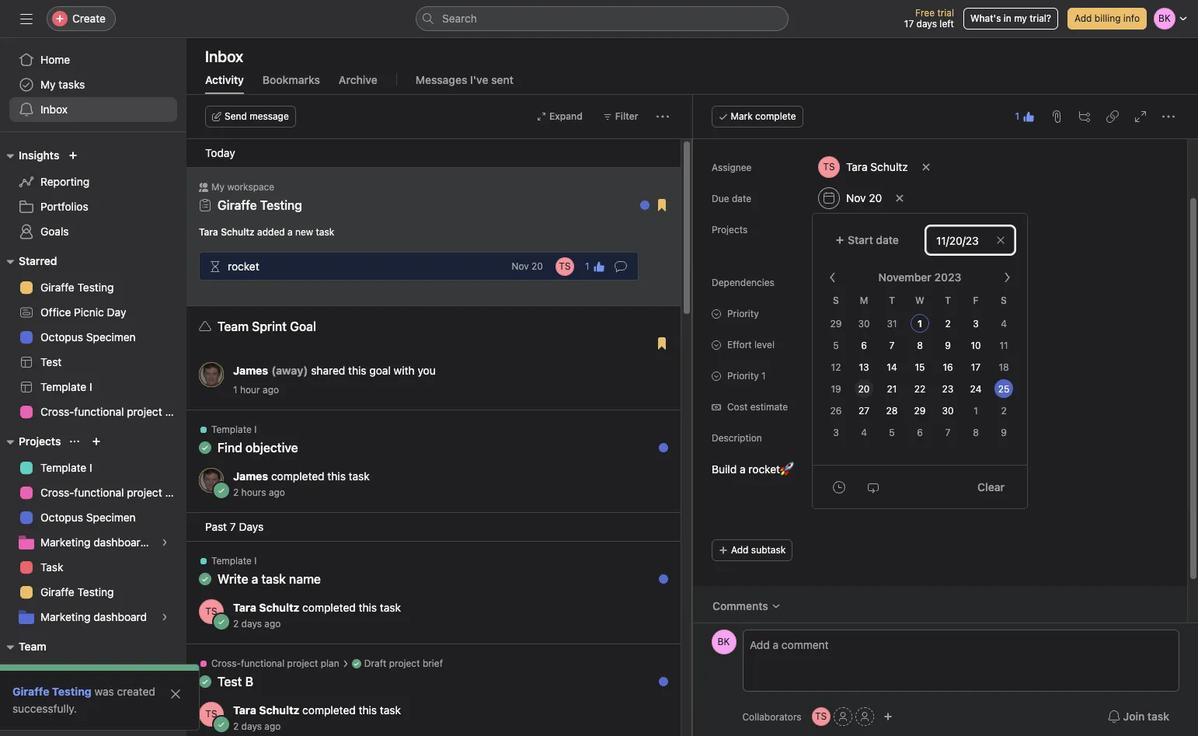 Task type: describe. For each thing, give the bounding box(es) containing it.
marketing dashboards
[[40, 536, 153, 549]]

27
[[859, 405, 870, 417]]

dependencies
[[712, 277, 775, 288]]

tara schultz button
[[811, 153, 915, 181]]

home link
[[9, 47, 177, 72]]

november
[[879, 271, 932, 284]]

what's in my trial? button
[[964, 8, 1059, 30]]

add billing info button
[[1068, 8, 1148, 30]]

testing up invite
[[52, 685, 92, 698]]

more actions image
[[657, 110, 669, 123]]

1 vertical spatial my
[[211, 181, 225, 193]]

days for test b
[[242, 721, 262, 732]]

0 vertical spatial 30
[[859, 318, 870, 330]]

add subtask image
[[1079, 110, 1092, 123]]

my workspace inside teams element
[[40, 666, 113, 680]]

26
[[831, 405, 842, 417]]

build
[[712, 463, 737, 476]]

this inside james completed this task 2 hours ago
[[328, 470, 346, 483]]

projects element
[[0, 428, 187, 633]]

1 ja button from the top
[[199, 362, 224, 387]]

1 inside james (away) shared this goal with you 1 hour ago
[[233, 384, 238, 396]]

ago inside james completed this task 2 hours ago
[[269, 487, 285, 498]]

see details, marketing dashboard image
[[160, 613, 169, 622]]

cost estimate
[[727, 401, 788, 413]]

messages i've sent link
[[416, 73, 514, 94]]

f
[[974, 295, 979, 306]]

assignee
[[712, 162, 752, 173]]

james (away) shared this goal with you 1 hour ago
[[233, 364, 436, 396]]

0 horizontal spatial 5
[[834, 340, 839, 351]]

0 vertical spatial inbox
[[205, 47, 243, 65]]

add to projects button
[[811, 243, 894, 265]]

1 vertical spatial 30
[[943, 405, 954, 417]]

functional for 1st cross-functional project plan link from the bottom of the page
[[74, 486, 124, 499]]

1 horizontal spatial workspace
[[227, 181, 275, 193]]

1 down w
[[918, 318, 923, 330]]

ts button down test b
[[199, 702, 224, 727]]

testing inside projects element
[[77, 585, 114, 599]]

archive link
[[339, 73, 378, 94]]

10
[[971, 340, 982, 351]]

free trial 17 days left
[[905, 7, 955, 30]]

plan for 1st cross-functional project plan link from the top
[[165, 405, 186, 418]]

0 horizontal spatial 1 button
[[581, 255, 610, 277]]

2 ja button from the top
[[199, 468, 224, 493]]

day
[[107, 306, 126, 319]]

clear button
[[968, 473, 1015, 501]]

specimen for picnic
[[86, 330, 136, 344]]

my tasks
[[40, 78, 85, 91]]

description
[[712, 432, 762, 444]]

messages i've sent
[[416, 73, 514, 86]]

marketing for marketing dashboard
[[40, 610, 91, 624]]

archive notifications image
[[651, 560, 664, 572]]

rocket🚀
[[749, 463, 794, 476]]

15
[[916, 362, 926, 373]]

home
[[40, 53, 70, 66]]

search
[[442, 12, 477, 25]]

estimate
[[750, 401, 788, 413]]

starred element
[[0, 247, 187, 428]]

octopus specimen link for functional
[[9, 505, 177, 530]]

octopus specimen for functional
[[40, 511, 136, 524]]

schultz inside "dropdown button"
[[871, 160, 908, 173]]

tara schultz
[[846, 160, 908, 173]]

set to repeat image
[[868, 481, 880, 493]]

starred
[[19, 254, 57, 267]]

0 horizontal spatial 8
[[918, 340, 924, 351]]

office picnic day
[[40, 306, 126, 319]]

0 vertical spatial 6
[[862, 340, 868, 351]]

added
[[257, 226, 285, 238]]

a for write a task name
[[252, 572, 258, 586]]

add subtask button
[[712, 540, 793, 561]]

see details, marketing dashboards image
[[160, 538, 169, 547]]

2 vertical spatial cross-
[[211, 658, 241, 669]]

new image
[[69, 151, 78, 160]]

giraffe inside rocket dialog
[[832, 223, 861, 235]]

bk button
[[712, 630, 737, 655]]

giraffe testing inside projects element
[[40, 585, 114, 599]]

completed for test b
[[303, 704, 356, 717]]

2 vertical spatial 20
[[859, 383, 870, 395]]

i inside the starred element
[[89, 380, 92, 393]]

test b
[[218, 675, 253, 689]]

2 down write
[[233, 618, 239, 630]]

ts button down write
[[199, 599, 224, 624]]

tara down test b
[[233, 704, 256, 717]]

write
[[218, 572, 248, 586]]

2 up 16
[[946, 318, 951, 330]]

dependencies image
[[209, 260, 222, 273]]

i've
[[470, 73, 489, 86]]

priority for priority
[[727, 308, 759, 320]]

bk
[[718, 636, 730, 648]]

info
[[1124, 12, 1141, 24]]

start
[[848, 233, 874, 246]]

expand
[[550, 110, 583, 122]]

private
[[908, 276, 938, 288]]

2 vertical spatial functional
[[241, 658, 285, 669]]

testing up added
[[260, 198, 302, 212]]

1 left attachments: add a file to this task, rocket icon
[[1016, 110, 1020, 122]]

giraffe inside the starred element
[[40, 281, 74, 294]]

main content inside rocket dialog
[[693, 68, 1187, 674]]

1 vertical spatial nov
[[512, 260, 529, 272]]

dashboard
[[93, 610, 147, 624]]

2 vertical spatial cross-functional project plan
[[211, 658, 340, 669]]

archive notification image for completed this task
[[651, 662, 664, 675]]

cross-functional project plan for 1st cross-functional project plan link from the bottom of the page
[[40, 486, 186, 499]]

template i link inside projects element
[[9, 456, 177, 481]]

successfully.
[[12, 702, 77, 715]]

23
[[943, 383, 954, 395]]

activity link
[[205, 73, 244, 94]]

tara down write
[[233, 601, 256, 614]]

team button
[[0, 638, 46, 656]]

1 vertical spatial 20
[[532, 260, 543, 272]]

0 vertical spatial 29
[[831, 318, 842, 330]]

priority for priority 1
[[727, 370, 759, 382]]

start date button
[[826, 226, 914, 254]]

12
[[832, 362, 842, 373]]

tara schultz link for test b
[[233, 704, 300, 717]]

octopus specimen for picnic
[[40, 330, 136, 344]]

projects
[[850, 248, 887, 260]]

0 horizontal spatial 9
[[946, 340, 952, 351]]

i up write a task name
[[254, 555, 257, 567]]

ts button right 'collaborators'
[[812, 708, 831, 726]]

what's
[[971, 12, 1002, 24]]

workspace inside teams element
[[59, 666, 113, 680]]

due
[[712, 193, 729, 204]]

send message
[[225, 110, 289, 122]]

giraffe testing up tara schultz added a new task
[[218, 198, 302, 212]]

send message button
[[205, 106, 296, 128]]

send
[[225, 110, 247, 122]]

priority 1
[[727, 370, 766, 382]]

filter button
[[596, 106, 646, 128]]

next month image
[[1001, 271, 1014, 284]]

i up find objective
[[254, 424, 257, 435]]

0 vertical spatial 3
[[974, 318, 979, 330]]

21
[[888, 383, 898, 395]]

(away)
[[272, 364, 308, 377]]

template i up write
[[211, 555, 257, 567]]

archive
[[339, 73, 378, 86]]

0 vertical spatial my workspace
[[211, 181, 275, 193]]

1 inside main content
[[762, 370, 766, 382]]

office picnic day link
[[9, 300, 177, 325]]

close image
[[169, 688, 182, 701]]

portfolios link
[[9, 194, 177, 219]]

james completed this task 2 hours ago
[[233, 470, 370, 498]]

a for build a rocket🚀
[[740, 463, 746, 476]]

create
[[72, 12, 106, 25]]

project inside the starred element
[[127, 405, 162, 418]]

nov 20 button
[[811, 184, 889, 212]]

testing inside rocket dialog
[[864, 223, 896, 235]]

filter
[[616, 110, 639, 122]]

0 vertical spatial 4
[[1002, 318, 1008, 330]]

days inside the free trial 17 days left
[[917, 18, 938, 30]]

effort level
[[727, 339, 775, 351]]

date for due date
[[732, 193, 752, 204]]

1 vertical spatial 17
[[972, 362, 981, 373]]

0 vertical spatial a
[[288, 226, 293, 238]]

build a rocket🚀
[[712, 463, 794, 476]]

tara up dependencies icon
[[199, 226, 218, 238]]

18
[[999, 362, 1010, 373]]

tara schultz added a new task
[[199, 226, 335, 238]]

bookmarks link
[[263, 73, 320, 94]]

specimen for functional
[[86, 511, 136, 524]]

bookmarks
[[263, 73, 320, 86]]

insights button
[[0, 146, 59, 165]]

draft project brief
[[364, 658, 443, 669]]

25
[[999, 383, 1010, 395]]

add for add billing info
[[1075, 12, 1093, 24]]

giraffe testing link up successfully.
[[12, 685, 92, 698]]

Due date text field
[[927, 226, 1015, 254]]

2 down 25
[[1002, 405, 1007, 417]]

ts for "ts" button below write
[[206, 606, 217, 617]]

due date
[[712, 193, 752, 204]]

1 james link from the top
[[233, 364, 268, 377]]

nov inside dropdown button
[[846, 191, 866, 204]]

w
[[916, 295, 925, 306]]

invite
[[44, 709, 72, 722]]

previous month image
[[827, 271, 840, 284]]

projects inside main content
[[712, 224, 748, 236]]

teams element
[[0, 633, 187, 689]]

my for global element
[[40, 78, 56, 91]]

ts button right nov 20 button
[[556, 257, 575, 276]]



Task type: locate. For each thing, give the bounding box(es) containing it.
1 vertical spatial ja
[[206, 474, 217, 486]]

nov 20
[[846, 191, 882, 204], [512, 260, 543, 272]]

template up write
[[211, 555, 252, 567]]

1 specimen from the top
[[86, 330, 136, 344]]

ts
[[559, 260, 571, 272], [206, 606, 217, 617], [206, 708, 217, 720], [816, 711, 827, 722]]

1 horizontal spatial 29
[[915, 405, 926, 417]]

1 vertical spatial specimen
[[86, 511, 136, 524]]

search list box
[[416, 6, 789, 31]]

2023
[[935, 271, 962, 284]]

1 left the 0 comments icon
[[585, 260, 590, 272]]

0 vertical spatial cross-functional project plan
[[40, 405, 186, 418]]

completed for write a task name
[[303, 601, 356, 614]]

0 comments image
[[615, 260, 627, 273]]

hide sidebar image
[[20, 12, 33, 25]]

giraffe testing up office picnic day
[[40, 281, 114, 294]]

template i
[[40, 380, 92, 393], [211, 424, 257, 435], [40, 461, 92, 474], [211, 555, 257, 567]]

ts for "ts" button right of nov 20 button
[[559, 260, 571, 272]]

remove assignee image
[[921, 162, 931, 172]]

2 ja from the top
[[206, 474, 217, 486]]

billing
[[1095, 12, 1122, 24]]

tara inside "dropdown button"
[[846, 160, 868, 173]]

cost
[[727, 401, 748, 413]]

plan inside projects element
[[165, 486, 186, 499]]

0 vertical spatial my
[[40, 78, 56, 91]]

1 horizontal spatial team
[[218, 320, 249, 334]]

template i link down test at left
[[9, 375, 177, 400]]

add inside add billing info button
[[1075, 12, 1093, 24]]

m
[[860, 295, 869, 306]]

specimen inside projects element
[[86, 511, 136, 524]]

message
[[250, 110, 289, 122]]

1 vertical spatial cross-
[[40, 486, 74, 499]]

hours
[[242, 487, 266, 498]]

0 vertical spatial 5
[[834, 340, 839, 351]]

james inside james completed this task 2 hours ago
[[233, 470, 268, 483]]

main content
[[693, 68, 1187, 674]]

add inside add subtask button
[[731, 544, 749, 556]]

template down test at left
[[40, 380, 87, 393]]

ja button left hour
[[199, 362, 224, 387]]

0 vertical spatial ja button
[[199, 362, 224, 387]]

2 vertical spatial plan
[[321, 658, 340, 669]]

2 octopus specimen from the top
[[40, 511, 136, 524]]

1 tara schultz link from the top
[[233, 601, 300, 614]]

1 horizontal spatial 1 button
[[1011, 106, 1040, 128]]

0 horizontal spatial workspace
[[59, 666, 113, 680]]

1 vertical spatial octopus specimen link
[[9, 505, 177, 530]]

inbox down my tasks
[[40, 103, 68, 116]]

0 horizontal spatial 4
[[862, 427, 868, 439]]

4
[[1002, 318, 1008, 330], [862, 427, 868, 439]]

days down test b
[[242, 721, 262, 732]]

1 button
[[1011, 106, 1040, 128], [581, 255, 610, 277]]

cross-functional project plan link up the marketing dashboards
[[9, 481, 186, 505]]

0 horizontal spatial my workspace
[[40, 666, 113, 680]]

0 vertical spatial 8
[[918, 340, 924, 351]]

1 ja from the top
[[206, 369, 217, 380]]

i
[[89, 380, 92, 393], [254, 424, 257, 435], [89, 461, 92, 474], [254, 555, 257, 567]]

22
[[915, 383, 926, 395]]

tara up nov 20 dropdown button
[[846, 160, 868, 173]]

0 horizontal spatial nov
[[512, 260, 529, 272]]

archive all image
[[651, 186, 664, 198]]

full screen image
[[1135, 110, 1148, 123]]

1 octopus specimen from the top
[[40, 330, 136, 344]]

i down new project or portfolio image
[[89, 461, 92, 474]]

cross- for 1st cross-functional project plan link from the bottom of the page
[[40, 486, 74, 499]]

giraffe testing up successfully.
[[12, 685, 92, 698]]

task inside button
[[1148, 710, 1170, 723]]

task inside james completed this task 2 hours ago
[[349, 470, 370, 483]]

insights element
[[0, 142, 187, 247]]

add for add to projects
[[818, 248, 836, 260]]

projects down due date
[[712, 224, 748, 236]]

giraffe testing link up tara schultz added a new task
[[218, 198, 302, 212]]

1 vertical spatial nov 20
[[512, 260, 543, 272]]

Cost estimate text field
[[811, 393, 998, 421]]

29 up 12
[[831, 318, 842, 330]]

left
[[940, 18, 955, 30]]

marketing dashboard
[[40, 610, 147, 624]]

ja for first the ja button
[[206, 369, 217, 380]]

template i inside the starred element
[[40, 380, 92, 393]]

date inside main content
[[732, 193, 752, 204]]

office
[[40, 306, 71, 319]]

cross- inside projects element
[[40, 486, 74, 499]]

projects
[[712, 224, 748, 236], [19, 435, 61, 448]]

0 vertical spatial add
[[1075, 12, 1093, 24]]

1 horizontal spatial 17
[[972, 362, 981, 373]]

testing inside the starred element
[[77, 281, 114, 294]]

0 vertical spatial octopus specimen link
[[9, 325, 177, 350]]

subtask
[[751, 544, 786, 556]]

template i up find objective
[[211, 424, 257, 435]]

2 james from the top
[[233, 470, 268, 483]]

1 archive notification image from the top
[[651, 324, 664, 337]]

1 vertical spatial 4
[[862, 427, 868, 439]]

specimen down day
[[86, 330, 136, 344]]

my for teams element at the bottom left of page
[[40, 666, 56, 680]]

find objective
[[218, 441, 298, 455]]

goals
[[40, 225, 69, 238]]

1 vertical spatial 9
[[1002, 427, 1008, 439]]

clear due date image
[[896, 194, 905, 203], [997, 236, 1006, 245]]

functional up the marketing dashboards
[[74, 486, 124, 499]]

giraffe testing link up 'add to projects'
[[813, 222, 902, 237]]

priority
[[727, 308, 759, 320], [727, 370, 759, 382]]

1 vertical spatial days
[[242, 618, 262, 630]]

tara schultz completed this task 2 days ago for test b
[[233, 704, 401, 732]]

octopus specimen inside projects element
[[40, 511, 136, 524]]

cross- for 1st cross-functional project plan link from the top
[[40, 405, 74, 418]]

hour
[[240, 384, 260, 396]]

workspace down today
[[227, 181, 275, 193]]

2 tara schultz completed this task 2 days ago from the top
[[233, 704, 401, 732]]

add
[[1075, 12, 1093, 24], [818, 248, 836, 260], [731, 544, 749, 556]]

s down next month 'image'
[[1002, 295, 1008, 306]]

0 vertical spatial tara schultz link
[[233, 601, 300, 614]]

goal
[[370, 364, 391, 377]]

0 horizontal spatial a
[[252, 572, 258, 586]]

giraffe up successfully.
[[12, 685, 49, 698]]

1 octopus from the top
[[40, 330, 83, 344]]

0 vertical spatial projects
[[712, 224, 748, 236]]

james for template
[[233, 470, 268, 483]]

2 down test b
[[233, 721, 239, 732]]

1 vertical spatial tara schultz link
[[233, 704, 300, 717]]

1 template i link from the top
[[9, 375, 177, 400]]

more actions for this task image
[[1163, 110, 1176, 123]]

my inside my workspace link
[[40, 666, 56, 680]]

level
[[755, 339, 775, 351]]

7 days
[[230, 520, 264, 533]]

clear due date image inside rocket dialog
[[896, 194, 905, 203]]

s down previous month icon at the right top of page
[[834, 295, 840, 306]]

tara schultz link down test b
[[233, 704, 300, 717]]

cross-functional project plan inside projects element
[[40, 486, 186, 499]]

date right due
[[732, 193, 752, 204]]

1 marketing from the top
[[40, 536, 91, 549]]

0 horizontal spatial inbox
[[40, 103, 68, 116]]

0 vertical spatial days
[[917, 18, 938, 30]]

days left 'left'
[[917, 18, 938, 30]]

rocket dialog
[[693, 68, 1199, 736]]

template inside the starred element
[[40, 380, 87, 393]]

1 vertical spatial 3
[[834, 427, 840, 439]]

17 down '10'
[[972, 362, 981, 373]]

1 horizontal spatial 5
[[890, 427, 895, 439]]

completed inside james completed this task 2 hours ago
[[271, 470, 325, 483]]

1 vertical spatial 6
[[918, 427, 924, 439]]

template inside projects element
[[40, 461, 87, 474]]

2 archive notification image from the top
[[651, 662, 664, 675]]

1 horizontal spatial 3
[[974, 318, 979, 330]]

1 vertical spatial marketing
[[40, 610, 91, 624]]

2 s from the left
[[1002, 295, 1008, 306]]

13
[[860, 362, 870, 373]]

you
[[418, 364, 436, 377]]

test link
[[9, 350, 177, 375]]

cross-functional project plan up new project or portfolio image
[[40, 405, 186, 418]]

octopus inside the starred element
[[40, 330, 83, 344]]

this inside james (away) shared this goal with you 1 hour ago
[[348, 364, 367, 377]]

2 james link from the top
[[233, 470, 268, 483]]

my workspace up was created successfully.
[[40, 666, 113, 680]]

0 vertical spatial template i link
[[9, 375, 177, 400]]

was
[[95, 685, 114, 698]]

team for team sprint goal
[[218, 320, 249, 334]]

1 horizontal spatial s
[[1002, 295, 1008, 306]]

inbox link
[[9, 97, 177, 122]]

project left brief
[[389, 658, 420, 669]]

0 vertical spatial cross-
[[40, 405, 74, 418]]

my left tasks
[[40, 78, 56, 91]]

1 vertical spatial cross-functional project plan link
[[9, 481, 186, 505]]

5 down 28 on the bottom of page
[[890, 427, 895, 439]]

giraffe testing link up picnic
[[9, 275, 177, 300]]

today
[[205, 146, 235, 159]]

giraffe testing link
[[218, 198, 302, 212], [813, 222, 902, 237], [9, 275, 177, 300], [9, 580, 177, 605], [12, 685, 92, 698]]

s
[[834, 295, 840, 306], [1002, 295, 1008, 306]]

template
[[40, 380, 87, 393], [211, 424, 252, 435], [40, 461, 87, 474], [211, 555, 252, 567]]

octopus specimen down picnic
[[40, 330, 136, 344]]

specimen inside the starred element
[[86, 330, 136, 344]]

6
[[862, 340, 868, 351], [918, 427, 924, 439]]

2 vertical spatial add
[[731, 544, 749, 556]]

archive notification image for shared this goal with you
[[651, 324, 664, 337]]

octopus for cross-
[[40, 511, 83, 524]]

0 vertical spatial 9
[[946, 340, 952, 351]]

with
[[394, 364, 415, 377]]

tara schultz link for write a task name
[[233, 601, 300, 614]]

template up find objective
[[211, 424, 252, 435]]

giraffe testing link up marketing dashboard
[[9, 580, 177, 605]]

team for team
[[19, 640, 46, 653]]

1 vertical spatial 5
[[890, 427, 895, 439]]

rocket
[[228, 259, 259, 273]]

a right the build
[[740, 463, 746, 476]]

octopus up marketing dashboards link
[[40, 511, 83, 524]]

cross-functional project plan up the dashboards
[[40, 486, 186, 499]]

giraffe up office
[[40, 281, 74, 294]]

show options, current sort, top image
[[70, 437, 80, 446]]

0 vertical spatial plan
[[165, 405, 186, 418]]

t down 2023
[[946, 295, 952, 306]]

created
[[117, 685, 155, 698]]

ja
[[206, 369, 217, 380], [206, 474, 217, 486]]

date inside button
[[877, 233, 899, 246]]

project up 'see details, marketing dashboards' image
[[127, 486, 162, 499]]

octopus specimen up marketing dashboards link
[[40, 511, 136, 524]]

1 vertical spatial james link
[[233, 470, 268, 483]]

my inside my tasks link
[[40, 78, 56, 91]]

1 vertical spatial 29
[[915, 405, 926, 417]]

i down test link
[[89, 380, 92, 393]]

1 vertical spatial functional
[[74, 486, 124, 499]]

november 2023 button
[[869, 264, 988, 292]]

0 vertical spatial archive notification image
[[651, 324, 664, 337]]

1 horizontal spatial 9
[[1002, 427, 1008, 439]]

mark complete
[[731, 110, 797, 122]]

1 vertical spatial my workspace
[[40, 666, 113, 680]]

1 horizontal spatial 8
[[974, 427, 980, 439]]

ja for 2nd the ja button
[[206, 474, 217, 486]]

1 vertical spatial plan
[[165, 486, 186, 499]]

2 cross-functional project plan link from the top
[[9, 481, 186, 505]]

0 vertical spatial workspace
[[227, 181, 275, 193]]

1 horizontal spatial nov
[[846, 191, 866, 204]]

giraffe testing link inside rocket dialog
[[813, 222, 902, 237]]

1 down 24
[[974, 405, 979, 417]]

28
[[887, 405, 898, 417]]

1 s from the left
[[834, 295, 840, 306]]

add time image
[[833, 481, 846, 493]]

octopus for office
[[40, 330, 83, 344]]

octopus specimen inside the starred element
[[40, 330, 136, 344]]

task name
[[262, 572, 321, 586]]

add left billing
[[1075, 12, 1093, 24]]

0 vertical spatial james link
[[233, 364, 268, 377]]

workspace
[[227, 181, 275, 193], [59, 666, 113, 680]]

giraffe inside projects element
[[40, 585, 74, 599]]

octopus specimen link down picnic
[[9, 325, 177, 350]]

expand button
[[530, 106, 590, 128]]

29 down 22 on the right bottom of page
[[915, 405, 926, 417]]

ja button
[[199, 362, 224, 387], [199, 468, 224, 493]]

project left the draft
[[287, 658, 318, 669]]

inbox inside global element
[[40, 103, 68, 116]]

template i down "show options, current sort, top" icon
[[40, 461, 92, 474]]

portfolios
[[40, 200, 88, 213]]

0 horizontal spatial projects
[[19, 435, 61, 448]]

2 specimen from the top
[[86, 511, 136, 524]]

days down write a task name
[[242, 618, 262, 630]]

functional inside projects element
[[74, 486, 124, 499]]

3 up '10'
[[974, 318, 979, 330]]

template i link inside the starred element
[[9, 375, 177, 400]]

draft
[[364, 658, 387, 669]]

1 vertical spatial james
[[233, 470, 268, 483]]

1 vertical spatial archive notification image
[[651, 662, 664, 675]]

marketing for marketing dashboards
[[40, 536, 91, 549]]

1 horizontal spatial projects
[[712, 224, 748, 236]]

november 2023
[[879, 271, 962, 284]]

complete
[[756, 110, 797, 122]]

0 vertical spatial james
[[233, 364, 268, 377]]

cross-functional project plan up test b
[[211, 658, 340, 669]]

1 horizontal spatial clear due date image
[[997, 236, 1006, 245]]

tara schultz completed this task 2 days ago for write a task name
[[233, 601, 401, 630]]

main content containing tara schultz
[[693, 68, 1187, 674]]

1 horizontal spatial 7
[[946, 427, 951, 439]]

2 inside james completed this task 2 hours ago
[[233, 487, 239, 498]]

priority down effort
[[727, 370, 759, 382]]

date up projects
[[877, 233, 899, 246]]

cross-functional project plan inside the starred element
[[40, 405, 186, 418]]

1 vertical spatial cross-functional project plan
[[40, 486, 186, 499]]

giraffe down task
[[40, 585, 74, 599]]

0 vertical spatial marketing
[[40, 536, 91, 549]]

attachments: add a file to this task, rocket image
[[1051, 110, 1064, 123]]

1 button left attachments: add a file to this task, rocket icon
[[1011, 106, 1040, 128]]

cross- inside the starred element
[[40, 405, 74, 418]]

clear due date image down the tara schultz
[[896, 194, 905, 203]]

8 down 24
[[974, 427, 980, 439]]

project
[[127, 405, 162, 418], [127, 486, 162, 499], [287, 658, 318, 669], [389, 658, 420, 669]]

global element
[[0, 38, 187, 131]]

add inside add to projects button
[[818, 248, 836, 260]]

1 horizontal spatial add
[[818, 248, 836, 260]]

29
[[831, 318, 842, 330], [915, 405, 926, 417]]

create button
[[47, 6, 116, 31]]

functional for 1st cross-functional project plan link from the top
[[74, 405, 124, 418]]

0 horizontal spatial s
[[834, 295, 840, 306]]

goals link
[[9, 219, 177, 244]]

giraffe testing inside rocket dialog
[[832, 223, 896, 235]]

a inside main content
[[740, 463, 746, 476]]

0 horizontal spatial 29
[[831, 318, 842, 330]]

1 priority from the top
[[727, 308, 759, 320]]

sprint goal
[[252, 320, 316, 334]]

5 up 12
[[834, 340, 839, 351]]

projects left "show options, current sort, top" icon
[[19, 435, 61, 448]]

2 octopus from the top
[[40, 511, 83, 524]]

1 octopus specimen link from the top
[[9, 325, 177, 350]]

inbox up activity
[[205, 47, 243, 65]]

mark
[[731, 110, 753, 122]]

team up successfully.
[[19, 640, 46, 653]]

ja button left hours
[[199, 468, 224, 493]]

cross- up test b
[[211, 658, 241, 669]]

0 vertical spatial completed
[[271, 470, 325, 483]]

team left "sprint goal"
[[218, 320, 249, 334]]

0 horizontal spatial 6
[[862, 340, 868, 351]]

specimen up the dashboards
[[86, 511, 136, 524]]

1 james from the top
[[233, 364, 268, 377]]

2 marketing from the top
[[40, 610, 91, 624]]

new
[[295, 226, 313, 238]]

ago inside james (away) shared this goal with you 1 hour ago
[[263, 384, 279, 396]]

was created successfully.
[[12, 685, 155, 715]]

add left "subtask"
[[731, 544, 749, 556]]

giraffe testing inside the starred element
[[40, 281, 114, 294]]

16
[[943, 362, 954, 373]]

1 left hour
[[233, 384, 238, 396]]

write a task name
[[218, 572, 321, 586]]

1 vertical spatial ja button
[[199, 468, 224, 493]]

17 left 'free'
[[905, 18, 915, 30]]

giraffe up tara schultz added a new task
[[218, 198, 257, 212]]

james up hours
[[233, 470, 268, 483]]

octopus inside projects element
[[40, 511, 83, 524]]

testing down 'task' link
[[77, 585, 114, 599]]

giraffe up to
[[832, 223, 861, 235]]

marketing
[[40, 536, 91, 549], [40, 610, 91, 624]]

0 horizontal spatial t
[[890, 295, 896, 306]]

testing
[[260, 198, 302, 212], [864, 223, 896, 235], [77, 281, 114, 294], [77, 585, 114, 599], [52, 685, 92, 698]]

0 horizontal spatial nov 20
[[512, 260, 543, 272]]

0 vertical spatial clear due date image
[[896, 194, 905, 203]]

1 vertical spatial workspace
[[59, 666, 113, 680]]

1 tara schultz completed this task 2 days ago from the top
[[233, 601, 401, 630]]

nov 20 button
[[512, 260, 543, 272]]

nov 20 inside dropdown button
[[846, 191, 882, 204]]

1 horizontal spatial a
[[288, 226, 293, 238]]

james for team
[[233, 364, 268, 377]]

date for start date
[[877, 233, 899, 246]]

20 inside dropdown button
[[869, 191, 882, 204]]

functional inside the starred element
[[74, 405, 124, 418]]

1 t from the left
[[890, 295, 896, 306]]

2 tara schultz link from the top
[[233, 704, 300, 717]]

task
[[316, 226, 335, 238], [941, 276, 959, 288], [349, 470, 370, 483], [380, 601, 401, 614], [380, 704, 401, 717], [1148, 710, 1170, 723]]

ts inside rocket dialog
[[816, 711, 827, 722]]

1 horizontal spatial my workspace
[[211, 181, 275, 193]]

1 vertical spatial template i link
[[9, 456, 177, 481]]

starred button
[[0, 252, 57, 271]]

picnic
[[74, 306, 104, 319]]

start date
[[848, 233, 899, 246]]

tara schultz link
[[233, 601, 300, 614], [233, 704, 300, 717]]

new project or portfolio image
[[92, 437, 101, 446]]

0 vertical spatial 7
[[890, 340, 895, 351]]

0 vertical spatial octopus specimen
[[40, 330, 136, 344]]

my down today
[[211, 181, 225, 193]]

add for add subtask
[[731, 544, 749, 556]]

octopus down office
[[40, 330, 83, 344]]

6 down cost estimate text box
[[918, 427, 924, 439]]

i inside projects element
[[89, 461, 92, 474]]

0 vertical spatial specimen
[[86, 330, 136, 344]]

in
[[1004, 12, 1012, 24]]

1 down level
[[762, 370, 766, 382]]

0 horizontal spatial date
[[732, 193, 752, 204]]

0 vertical spatial 1 button
[[1011, 106, 1040, 128]]

archive notification image
[[651, 324, 664, 337], [651, 662, 664, 675]]

2 t from the left
[[946, 295, 952, 306]]

0 horizontal spatial clear due date image
[[896, 194, 905, 203]]

team inside dropdown button
[[19, 640, 46, 653]]

1 button left the 0 comments icon
[[581, 255, 610, 277]]

reporting link
[[9, 169, 177, 194]]

plan inside the starred element
[[165, 405, 186, 418]]

priority down dependencies
[[727, 308, 759, 320]]

comments
[[713, 599, 768, 613]]

2 vertical spatial my
[[40, 666, 56, 680]]

join task button
[[1098, 703, 1180, 731]]

projects inside dropdown button
[[19, 435, 61, 448]]

0 vertical spatial team
[[218, 320, 249, 334]]

9 up 16
[[946, 340, 952, 351]]

1 vertical spatial 7
[[946, 427, 951, 439]]

2 octopus specimen link from the top
[[9, 505, 177, 530]]

0 horizontal spatial team
[[19, 640, 46, 653]]

marketing down task
[[40, 610, 91, 624]]

t
[[890, 295, 896, 306], [946, 295, 952, 306]]

days for write a task name
[[242, 618, 262, 630]]

ts for "ts" button on the right of 'collaborators'
[[816, 711, 827, 722]]

2 left hours
[[233, 487, 239, 498]]

1 vertical spatial 1 button
[[581, 255, 610, 277]]

31
[[887, 318, 898, 330]]

2 priority from the top
[[727, 370, 759, 382]]

copy task link image
[[1107, 110, 1120, 123]]

30 down 23
[[943, 405, 954, 417]]

2 vertical spatial days
[[242, 721, 262, 732]]

2 vertical spatial completed
[[303, 704, 356, 717]]

marketing dashboards link
[[9, 530, 177, 555]]

plan for 1st cross-functional project plan link from the bottom of the page
[[165, 486, 186, 499]]

a
[[288, 226, 293, 238], [740, 463, 746, 476], [252, 572, 258, 586]]

4 up the 11
[[1002, 318, 1008, 330]]

mark complete button
[[712, 106, 804, 128]]

17 inside the free trial 17 days left
[[905, 18, 915, 30]]

octopus specimen link for picnic
[[9, 325, 177, 350]]

james inside james (away) shared this goal with you 1 hour ago
[[233, 364, 268, 377]]

my
[[1015, 12, 1028, 24]]

add or remove collaborators image
[[884, 712, 893, 722]]

2 template i link from the top
[[9, 456, 177, 481]]

giraffe testing up projects
[[832, 223, 896, 235]]

james link up hours
[[233, 470, 268, 483]]

1 cross-functional project plan link from the top
[[9, 400, 186, 425]]

cross-functional project plan for 1st cross-functional project plan link from the top
[[40, 405, 186, 418]]

ts for "ts" button below test b
[[206, 708, 217, 720]]

1 vertical spatial 8
[[974, 427, 980, 439]]

template i inside projects element
[[40, 461, 92, 474]]

0 vertical spatial date
[[732, 193, 752, 204]]

30 down m
[[859, 318, 870, 330]]



Task type: vqa. For each thing, say whether or not it's contained in the screenshot.
Start Date Button
yes



